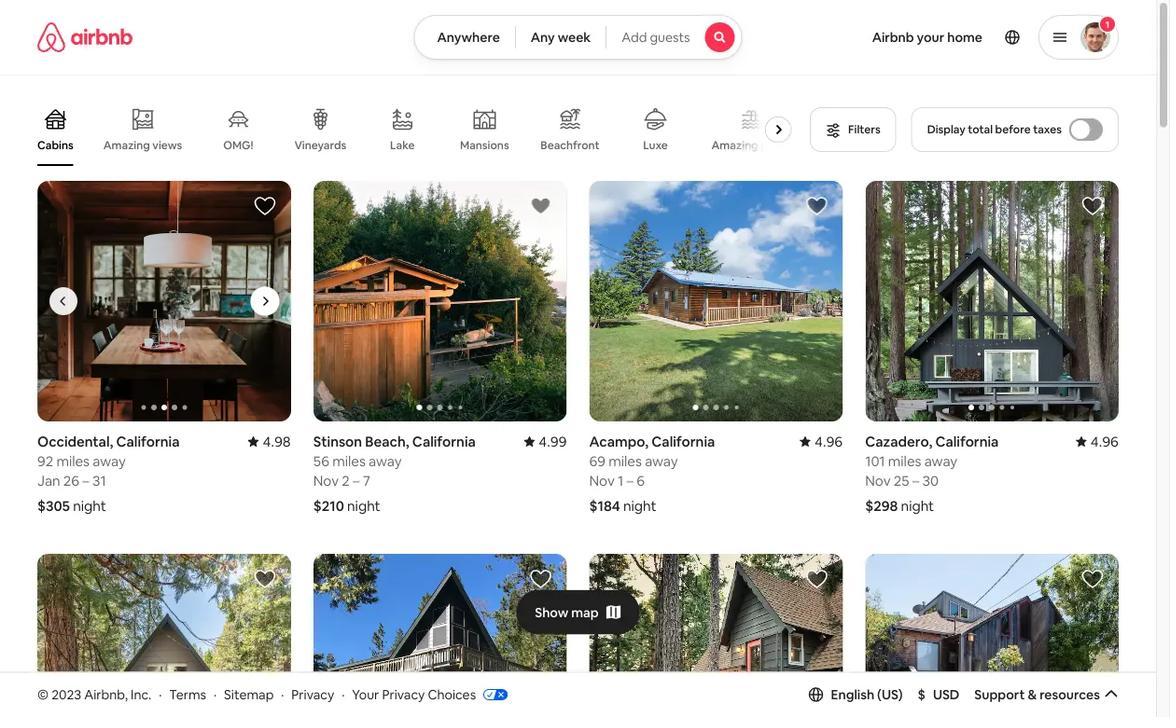 Task type: locate. For each thing, give the bounding box(es) containing it.
1 – from the left
[[82, 472, 89, 490]]

– left 7
[[353, 472, 360, 490]]

away
[[93, 452, 126, 471], [369, 452, 402, 471], [645, 452, 678, 471], [925, 452, 958, 471]]

california inside stinson beach, california 56 miles away nov 2 – 7 $210 night
[[412, 433, 476, 451]]

privacy right your
[[382, 687, 425, 704]]

2 miles from the left
[[333, 452, 366, 471]]

amazing left pools
[[712, 138, 759, 153]]

amazing for amazing pools
[[712, 138, 759, 153]]

1 horizontal spatial nov
[[590, 472, 615, 490]]

airbnb
[[873, 29, 915, 46]]

map
[[572, 605, 599, 621]]

amazing
[[103, 138, 150, 152], [712, 138, 759, 153]]

terms link
[[169, 687, 206, 704]]

2 – from the left
[[353, 472, 360, 490]]

nov inside acampo, california 69 miles away nov 1 – 6 $184 night
[[590, 472, 615, 490]]

group
[[37, 93, 799, 166], [0, 181, 291, 422], [313, 181, 567, 422], [590, 181, 843, 422], [866, 181, 1119, 422], [37, 555, 291, 718], [313, 555, 567, 718], [590, 555, 843, 718], [866, 555, 1119, 718]]

· right inc.
[[159, 687, 162, 704]]

1 horizontal spatial amazing
[[712, 138, 759, 153]]

night down 30
[[901, 497, 935, 515]]

away for nov 25 – 30
[[925, 452, 958, 471]]

airbnb your home link
[[861, 18, 994, 57]]

1 horizontal spatial 1
[[1106, 18, 1110, 30]]

– left 6 at the bottom of the page
[[627, 472, 634, 490]]

0 horizontal spatial privacy
[[292, 687, 334, 704]]

4 · from the left
[[342, 687, 345, 704]]

add guests button
[[606, 15, 743, 60]]

4 miles from the left
[[889, 452, 922, 471]]

mansions
[[460, 138, 509, 153]]

– for nov 1 – 6
[[627, 472, 634, 490]]

away down acampo,
[[645, 452, 678, 471]]

1 button
[[1039, 15, 1119, 60]]

miles inside cazadero, california 101 miles away nov 25 – 30 $298 night
[[889, 452, 922, 471]]

display
[[928, 122, 966, 137]]

california inside occidental, california 92 miles away jan 26 – 31 $305 night
[[116, 433, 180, 451]]

beachfront
[[541, 138, 600, 153]]

group containing amazing views
[[37, 93, 799, 166]]

english (us)
[[831, 687, 903, 704]]

0 horizontal spatial 1
[[618, 472, 624, 490]]

92
[[37, 452, 53, 471]]

add to wishlist: stinson beach, california image
[[530, 195, 552, 218]]

amazing views
[[103, 138, 182, 152]]

4.99 out of 5 average rating image
[[524, 433, 567, 451]]

terms · sitemap · privacy
[[169, 687, 334, 704]]

&
[[1028, 687, 1037, 704]]

4.99
[[539, 433, 567, 451]]

away up 31
[[93, 452, 126, 471]]

airbnb,
[[84, 687, 128, 704]]

None search field
[[414, 15, 743, 60]]

nov down 69
[[590, 472, 615, 490]]

privacy
[[292, 687, 334, 704], [382, 687, 425, 704]]

$210
[[313, 497, 344, 515]]

night
[[73, 497, 106, 515], [347, 497, 381, 515], [624, 497, 657, 515], [901, 497, 935, 515]]

3 miles from the left
[[609, 452, 642, 471]]

english
[[831, 687, 875, 704]]

$
[[918, 687, 926, 704]]

3 away from the left
[[645, 452, 678, 471]]

night down 7
[[347, 497, 381, 515]]

california inside cazadero, california 101 miles away nov 25 – 30 $298 night
[[936, 433, 999, 451]]

cazadero, california 101 miles away nov 25 – 30 $298 night
[[866, 433, 999, 515]]

miles inside stinson beach, california 56 miles away nov 2 – 7 $210 night
[[333, 452, 366, 471]]

california right beach,
[[412, 433, 476, 451]]

nov down 101
[[866, 472, 891, 490]]

– inside acampo, california 69 miles away nov 1 – 6 $184 night
[[627, 472, 634, 490]]

0 vertical spatial 1
[[1106, 18, 1110, 30]]

night down 6 at the bottom of the page
[[624, 497, 657, 515]]

4 away from the left
[[925, 452, 958, 471]]

– for nov 25 – 30
[[913, 472, 920, 490]]

night down 31
[[73, 497, 106, 515]]

· left your
[[342, 687, 345, 704]]

– inside cazadero, california 101 miles away nov 25 – 30 $298 night
[[913, 472, 920, 490]]

night for $298
[[901, 497, 935, 515]]

vineyards
[[294, 138, 347, 153]]

2 nov from the left
[[590, 472, 615, 490]]

night for $184
[[624, 497, 657, 515]]

add to wishlist: occidental, california image
[[254, 195, 276, 218]]

jan
[[37, 472, 60, 490]]

1 horizontal spatial privacy
[[382, 687, 425, 704]]

filters
[[849, 122, 881, 137]]

away down beach,
[[369, 452, 402, 471]]

add to wishlist: arnold, california image
[[806, 569, 828, 591]]

your
[[352, 687, 379, 704]]

away inside occidental, california 92 miles away jan 26 – 31 $305 night
[[93, 452, 126, 471]]

support
[[975, 687, 1025, 704]]

7
[[363, 472, 371, 490]]

1 california from the left
[[116, 433, 180, 451]]

– right 25
[[913, 472, 920, 490]]

california up 30
[[936, 433, 999, 451]]

· right terms
[[214, 687, 217, 704]]

show map
[[535, 605, 599, 621]]

4.96
[[815, 433, 843, 451], [1091, 433, 1119, 451]]

·
[[159, 687, 162, 704], [214, 687, 217, 704], [281, 687, 284, 704], [342, 687, 345, 704]]

2 california from the left
[[412, 433, 476, 451]]

–
[[82, 472, 89, 490], [353, 472, 360, 490], [627, 472, 634, 490], [913, 472, 920, 490]]

3 – from the left
[[627, 472, 634, 490]]

sitemap link
[[224, 687, 274, 704]]

stinson
[[313, 433, 362, 451]]

california
[[116, 433, 180, 451], [412, 433, 476, 451], [652, 433, 715, 451], [936, 433, 999, 451]]

anywhere button
[[414, 15, 516, 60]]

miles up 25
[[889, 452, 922, 471]]

miles inside acampo, california 69 miles away nov 1 – 6 $184 night
[[609, 452, 642, 471]]

4.96 out of 5 average rating image
[[1076, 433, 1119, 451]]

acampo, california 69 miles away nov 1 – 6 $184 night
[[590, 433, 715, 515]]

$ usd
[[918, 687, 960, 704]]

away for nov 1 – 6
[[645, 452, 678, 471]]

miles inside occidental, california 92 miles away jan 26 – 31 $305 night
[[56, 452, 90, 471]]

nov inside stinson beach, california 56 miles away nov 2 – 7 $210 night
[[313, 472, 339, 490]]

3 nov from the left
[[866, 472, 891, 490]]

1 · from the left
[[159, 687, 162, 704]]

3 california from the left
[[652, 433, 715, 451]]

away inside cazadero, california 101 miles away nov 25 – 30 $298 night
[[925, 452, 958, 471]]

amazing for amazing views
[[103, 138, 150, 152]]

privacy link
[[292, 687, 334, 704]]

1
[[1106, 18, 1110, 30], [618, 472, 624, 490]]

miles down acampo,
[[609, 452, 642, 471]]

69
[[590, 452, 606, 471]]

1 vertical spatial 1
[[618, 472, 624, 490]]

nov inside cazadero, california 101 miles away nov 25 – 30 $298 night
[[866, 472, 891, 490]]

usd
[[933, 687, 960, 704]]

display total before taxes button
[[912, 107, 1119, 152]]

california right occidental,
[[116, 433, 180, 451]]

4 california from the left
[[936, 433, 999, 451]]

– for jan 26 – 31
[[82, 472, 89, 490]]

2023
[[52, 687, 81, 704]]

– inside occidental, california 92 miles away jan 26 – 31 $305 night
[[82, 472, 89, 490]]

home
[[948, 29, 983, 46]]

1 nov from the left
[[313, 472, 339, 490]]

support & resources button
[[975, 687, 1119, 704]]

1 horizontal spatial 4.96
[[1091, 433, 1119, 451]]

4.96 out of 5 average rating image
[[800, 433, 843, 451]]

california inside acampo, california 69 miles away nov 1 – 6 $184 night
[[652, 433, 715, 451]]

night inside cazadero, california 101 miles away nov 25 – 30 $298 night
[[901, 497, 935, 515]]

total
[[968, 122, 993, 137]]

california right acampo,
[[652, 433, 715, 451]]

1 away from the left
[[93, 452, 126, 471]]

0 horizontal spatial nov
[[313, 472, 339, 490]]

night inside acampo, california 69 miles away nov 1 – 6 $184 night
[[624, 497, 657, 515]]

3 · from the left
[[281, 687, 284, 704]]

4 night from the left
[[901, 497, 935, 515]]

night inside occidental, california 92 miles away jan 26 – 31 $305 night
[[73, 497, 106, 515]]

0 horizontal spatial 4.96
[[815, 433, 843, 451]]

nov
[[313, 472, 339, 490], [590, 472, 615, 490], [866, 472, 891, 490]]

0 horizontal spatial amazing
[[103, 138, 150, 152]]

2 4.96 from the left
[[1091, 433, 1119, 451]]

1 night from the left
[[73, 497, 106, 515]]

2 night from the left
[[347, 497, 381, 515]]

4 – from the left
[[913, 472, 920, 490]]

miles
[[56, 452, 90, 471], [333, 452, 366, 471], [609, 452, 642, 471], [889, 452, 922, 471]]

2 privacy from the left
[[382, 687, 425, 704]]

· left privacy link
[[281, 687, 284, 704]]

miles up 26
[[56, 452, 90, 471]]

2 horizontal spatial nov
[[866, 472, 891, 490]]

any
[[531, 29, 555, 46]]

any week button
[[515, 15, 607, 60]]

nov left 2
[[313, 472, 339, 490]]

miles for 92
[[56, 452, 90, 471]]

add to wishlist: arnold, california image
[[530, 569, 552, 591]]

amazing left views
[[103, 138, 150, 152]]

– left 31
[[82, 472, 89, 490]]

support & resources
[[975, 687, 1101, 704]]

1 miles from the left
[[56, 452, 90, 471]]

1 4.96 from the left
[[815, 433, 843, 451]]

privacy left your
[[292, 687, 334, 704]]

away inside acampo, california 69 miles away nov 1 – 6 $184 night
[[645, 452, 678, 471]]

anywhere
[[437, 29, 500, 46]]

2 away from the left
[[369, 452, 402, 471]]

pools
[[761, 138, 790, 153]]

nov for nov 25 – 30
[[866, 472, 891, 490]]

3 night from the left
[[624, 497, 657, 515]]

luxe
[[643, 138, 668, 153]]

beach,
[[365, 433, 410, 451]]

miles up 2
[[333, 452, 366, 471]]

away up 30
[[925, 452, 958, 471]]

lake
[[390, 138, 415, 153]]



Task type: describe. For each thing, give the bounding box(es) containing it.
acampo,
[[590, 433, 649, 451]]

privacy inside the your privacy choices link
[[382, 687, 425, 704]]

show map button
[[517, 591, 640, 635]]

© 2023 airbnb, inc. ·
[[37, 687, 162, 704]]

amazing pools
[[712, 138, 790, 153]]

add guests
[[622, 29, 690, 46]]

occidental,
[[37, 433, 113, 451]]

©
[[37, 687, 49, 704]]

inc.
[[131, 687, 152, 704]]

terms
[[169, 687, 206, 704]]

resources
[[1040, 687, 1101, 704]]

display total before taxes
[[928, 122, 1062, 137]]

your
[[917, 29, 945, 46]]

1 inside 1 dropdown button
[[1106, 18, 1110, 30]]

your privacy choices
[[352, 687, 476, 704]]

your privacy choices link
[[352, 687, 508, 705]]

sitemap
[[224, 687, 274, 704]]

show
[[535, 605, 569, 621]]

4.96 for cazadero, california 101 miles away nov 25 – 30 $298 night
[[1091, 433, 1119, 451]]

nov for nov 1 – 6
[[590, 472, 615, 490]]

add
[[622, 29, 647, 46]]

– inside stinson beach, california 56 miles away nov 2 – 7 $210 night
[[353, 472, 360, 490]]

california for 101 miles away
[[936, 433, 999, 451]]

stinson beach, california 56 miles away nov 2 – 7 $210 night
[[313, 433, 476, 515]]

31
[[93, 472, 106, 490]]

night for $305
[[73, 497, 106, 515]]

101
[[866, 452, 885, 471]]

english (us) button
[[809, 687, 903, 704]]

4.96 for acampo, california 69 miles away nov 1 – 6 $184 night
[[815, 433, 843, 451]]

add to wishlist: santa cruz, california image
[[1082, 569, 1104, 591]]

profile element
[[765, 0, 1119, 75]]

4.98
[[263, 433, 291, 451]]

2 · from the left
[[214, 687, 217, 704]]

california for 69 miles away
[[652, 433, 715, 451]]

4.98 out of 5 average rating image
[[248, 433, 291, 451]]

away for jan 26 – 31
[[93, 452, 126, 471]]

add to wishlist: twain harte, california image
[[254, 569, 276, 591]]

views
[[152, 138, 182, 152]]

cazadero,
[[866, 433, 933, 451]]

any week
[[531, 29, 591, 46]]

week
[[558, 29, 591, 46]]

1 privacy from the left
[[292, 687, 334, 704]]

cabins
[[37, 138, 74, 153]]

25
[[894, 472, 910, 490]]

taxes
[[1034, 122, 1062, 137]]

(us)
[[878, 687, 903, 704]]

$298
[[866, 497, 898, 515]]

add to wishlist: acampo, california image
[[806, 195, 828, 218]]

california for 92 miles away
[[116, 433, 180, 451]]

filters button
[[810, 107, 897, 152]]

6
[[637, 472, 645, 490]]

56
[[313, 452, 329, 471]]

away inside stinson beach, california 56 miles away nov 2 – 7 $210 night
[[369, 452, 402, 471]]

omg!
[[223, 138, 253, 153]]

choices
[[428, 687, 476, 704]]

night inside stinson beach, california 56 miles away nov 2 – 7 $210 night
[[347, 497, 381, 515]]

1 inside acampo, california 69 miles away nov 1 – 6 $184 night
[[618, 472, 624, 490]]

2
[[342, 472, 350, 490]]

none search field containing anywhere
[[414, 15, 743, 60]]

occidental, california 92 miles away jan 26 – 31 $305 night
[[37, 433, 180, 515]]

$184
[[590, 497, 621, 515]]

add to wishlist: cazadero, california image
[[1082, 195, 1104, 218]]

airbnb your home
[[873, 29, 983, 46]]

before
[[996, 122, 1031, 137]]

miles for 101
[[889, 452, 922, 471]]

30
[[923, 472, 939, 490]]

miles for 69
[[609, 452, 642, 471]]

$305
[[37, 497, 70, 515]]

guests
[[650, 29, 690, 46]]

26
[[63, 472, 79, 490]]



Task type: vqa. For each thing, say whether or not it's contained in the screenshot.


